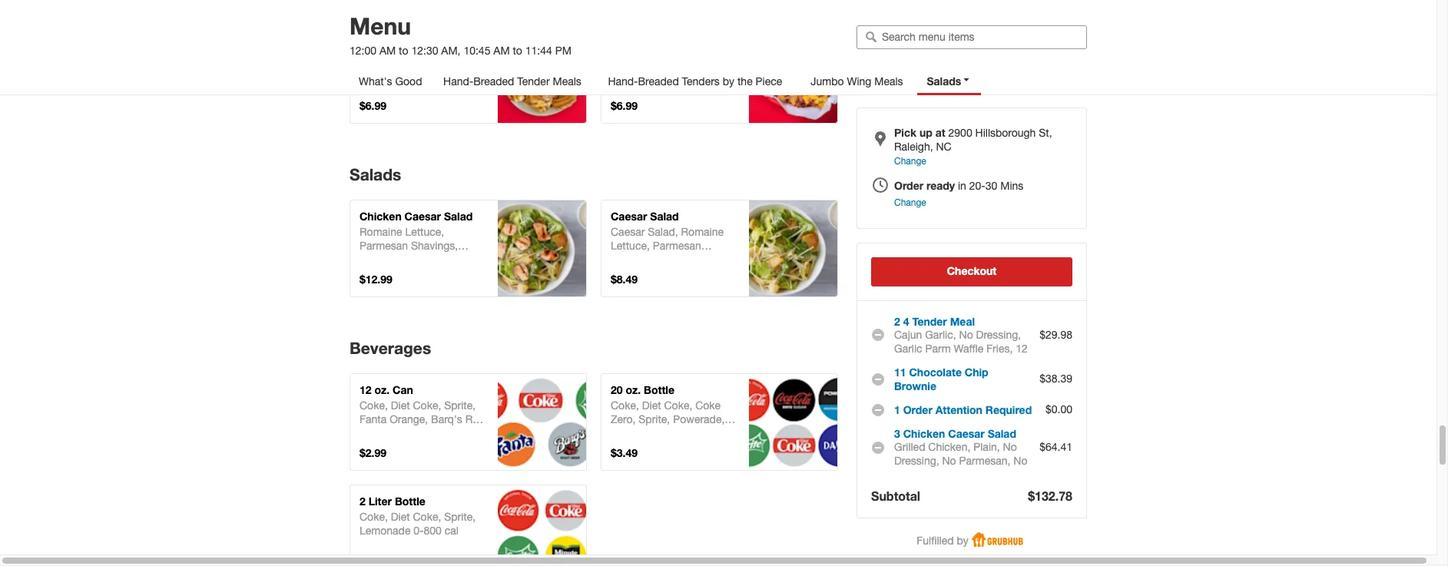 Task type: vqa. For each thing, say whether or not it's contained in the screenshot.
Diet for 12 oz. Can
yes



Task type: locate. For each thing, give the bounding box(es) containing it.
crispy down 12:30
[[381, 80, 412, 92]]

1 horizontal spatial $6.99
[[611, 99, 638, 112]]

160
[[395, 427, 413, 439]]

diet inside the 12 oz. can coke, diet coke, sprite, fanta orange, barq's root beer 0-160 cal $2.99
[[391, 399, 410, 412]]

cal down hand-breaded tenders by the piece at the top of page
[[632, 94, 646, 106]]

0 vertical spatial 12
[[1016, 343, 1028, 355]]

breaded left tenders
[[638, 75, 679, 88]]

1 vertical spatial change button
[[895, 196, 927, 210]]

beer down fries,
[[972, 357, 995, 369]]

2 inside 2 4 tender meal cajun garlic, no dressing, garlic parm waffle fries, 12 oz. barq's root beer
[[895, 315, 901, 328]]

0- down fanta
[[385, 427, 395, 439]]

the
[[738, 75, 753, 88]]

0- right dasani
[[723, 427, 733, 439]]

pm
[[555, 45, 572, 57]]

0 horizontal spatial 419-
[[452, 80, 474, 92]]

change button down order ready in 20-30 mins
[[895, 196, 927, 210]]

1 horizontal spatial and
[[611, 80, 629, 92]]

breaded for tenders
[[638, 75, 679, 88]]

fries left 10:45
[[436, 36, 461, 49]]

2 419- from the left
[[703, 80, 725, 92]]

1 breaded from the left
[[474, 75, 514, 88]]

menu 12:00 am to 12:30 am, 10:45 am to 11:44 pm
[[350, 12, 572, 57]]

and
[[360, 80, 378, 92], [611, 80, 629, 92], [711, 253, 729, 266]]

1 vertical spatial change
[[895, 197, 927, 208]]

sprite, for $2.99
[[444, 399, 476, 412]]

1 horizontal spatial barq's
[[912, 357, 943, 369]]

0 horizontal spatial melted
[[413, 66, 446, 78]]

signature
[[380, 52, 426, 64], [632, 52, 678, 64]]

2 bacon! from the left
[[666, 80, 700, 92]]

1 horizontal spatial chicken
[[904, 427, 946, 440]]

2 left liter
[[360, 495, 366, 508]]

am,
[[441, 45, 461, 57]]

1 horizontal spatial crispy
[[632, 80, 663, 92]]

change button for pick up at
[[895, 154, 927, 168]]

1 inside caesar salad caesar salad, romaine lettuce, parmesan shavings, croutons, and 1 dressing 611-1,051 cal $8.49
[[732, 253, 738, 266]]

bacon! down tots
[[666, 80, 700, 92]]

419-
[[452, 80, 474, 92], [703, 80, 725, 92]]

bottle for oz.
[[644, 383, 675, 396]]

1 covered from the left
[[360, 66, 398, 78]]

fulfilled by
[[917, 535, 969, 547]]

change down order ready in 20-30 mins
[[895, 197, 927, 208]]

and inside caesar salad caesar salad, romaine lettuce, parmesan shavings, croutons, and 1 dressing 611-1,051 cal $8.49
[[711, 253, 729, 266]]

1 horizontal spatial breaded
[[638, 75, 679, 88]]

1 horizontal spatial melted
[[664, 66, 697, 78]]

root inside 2 4 tender meal cajun garlic, no dressing, garlic parm waffle fries, 12 oz. barq's root beer
[[946, 357, 969, 369]]

to for 2 liter bottle
[[537, 520, 547, 532]]

diet down can
[[391, 399, 410, 412]]

and inside loaded waffle fries our signature waffle fries covered in melted cheese and crispy bacon! 419- 514 cal $6.99
[[360, 80, 378, 92]]

waffle
[[401, 36, 433, 49], [429, 52, 459, 64], [954, 343, 984, 355]]

what's good
[[359, 75, 422, 88]]

0 vertical spatial fries
[[436, 36, 461, 49]]

bacon!
[[415, 80, 449, 92], [666, 80, 700, 92]]

514 inside loaded waffle fries our signature waffle fries covered in melted cheese and crispy bacon! 419- 514 cal $6.99
[[360, 94, 378, 106]]

1 horizontal spatial beer
[[972, 357, 995, 369]]

meals right wing
[[875, 75, 903, 88]]

1 vertical spatial salads
[[350, 165, 401, 184]]

oz. inside 20 oz. bottle coke, diet coke, coke zero, sprite, powerade, gold peak tea, dasani 0- 233 cal $3.49
[[626, 383, 641, 396]]

in inside loaded waffle fries our signature waffle fries covered in melted cheese and crispy bacon! 419- 514 cal $6.99
[[401, 66, 410, 78]]

1 514 from the left
[[360, 94, 378, 106]]

tender down 11:44 at top
[[517, 75, 550, 88]]

0 vertical spatial change
[[895, 156, 927, 167]]

breaded for tender
[[474, 75, 514, 88]]

2 for 4
[[895, 315, 901, 328]]

diet inside 20 oz. bottle coke, diet coke, coke zero, sprite, powerade, gold peak tea, dasani 0- 233 cal $3.49
[[642, 399, 661, 412]]

st,
[[1039, 127, 1053, 139]]

barq's right orange,
[[431, 413, 463, 426]]

cal inside 2 liter bottle coke, diet coke, sprite, lemonade 0-800 cal
[[445, 525, 459, 537]]

419- left the
[[703, 80, 725, 92]]

breaded down 10:45
[[474, 75, 514, 88]]

2 covered from the left
[[611, 66, 650, 78]]

0- right lemonade
[[414, 525, 424, 537]]

2 change button from the top
[[895, 196, 927, 210]]

tea,
[[664, 427, 684, 439]]

change for pick up at
[[895, 156, 927, 167]]

2 left 4
[[895, 315, 901, 328]]

1 horizontal spatial cheese
[[700, 66, 737, 78]]

1 melted from the left
[[413, 66, 446, 78]]

1 up 3
[[895, 404, 901, 417]]

add to cart
[[514, 235, 570, 247], [766, 235, 821, 247], [514, 408, 570, 421], [766, 408, 821, 421], [514, 520, 570, 532]]

12 up fanta
[[360, 383, 372, 396]]

1 vertical spatial beer
[[360, 427, 382, 439]]

by right fulfilled
[[957, 535, 969, 547]]

tender up garlic,
[[913, 315, 947, 328]]

1 our from the left
[[360, 52, 377, 64]]

chicken right 3
[[904, 427, 946, 440]]

pick
[[895, 126, 917, 139]]

0-
[[385, 427, 395, 439], [723, 427, 733, 439], [414, 525, 424, 537]]

2 horizontal spatial oz.
[[895, 357, 909, 369]]

1 bacon! from the left
[[415, 80, 449, 92]]

oz. right 20
[[626, 383, 641, 396]]

signature inside loaded waffle fries our signature waffle fries covered in melted cheese and crispy bacon! 419- 514 cal $6.99
[[380, 52, 426, 64]]

12
[[1016, 343, 1028, 355], [360, 383, 372, 396]]

4
[[904, 315, 910, 328]]

to for chicken caesar salad
[[537, 235, 547, 247]]

2 meals from the left
[[875, 75, 903, 88]]

30
[[986, 180, 998, 192]]

1 horizontal spatial covered
[[611, 66, 650, 78]]

1 horizontal spatial 419-
[[703, 80, 725, 92]]

chicken caesar salad
[[360, 210, 473, 223]]

change button for order ready
[[895, 196, 927, 210]]

covered
[[360, 66, 398, 78], [611, 66, 650, 78]]

0 vertical spatial salads
[[927, 75, 962, 88]]

1 horizontal spatial by
[[957, 535, 969, 547]]

$0.00
[[1046, 404, 1073, 416]]

bottle inside 2 liter bottle coke, diet coke, sprite, lemonade 0-800 cal
[[395, 495, 426, 508]]

0 horizontal spatial breaded
[[474, 75, 514, 88]]

beer down fanta
[[360, 427, 382, 439]]

0 vertical spatial 1
[[732, 253, 738, 266]]

2 514 from the left
[[611, 94, 629, 106]]

crispy left tenders
[[632, 80, 663, 92]]

0 horizontal spatial cheese
[[449, 66, 485, 78]]

1 horizontal spatial 2
[[895, 315, 901, 328]]

fries,
[[987, 343, 1013, 355]]

1 change from the top
[[895, 156, 927, 167]]

bacon! inside loaded waffle fries our signature waffle fries covered in melted cheese and crispy bacon! 419- 514 cal $6.99
[[415, 80, 449, 92]]

change button
[[895, 154, 927, 168], [895, 196, 927, 210]]

0 horizontal spatial beer
[[360, 427, 382, 439]]

root right orange,
[[466, 413, 489, 426]]

tender for 4
[[913, 315, 947, 328]]

bottle right 20
[[644, 383, 675, 396]]

0 horizontal spatial 514
[[360, 94, 378, 106]]

10:45
[[464, 45, 491, 57]]

0 horizontal spatial crispy
[[381, 80, 412, 92]]

salads button
[[918, 68, 982, 95]]

am
[[380, 45, 396, 57], [494, 45, 510, 57]]

0- inside 20 oz. bottle coke, diet coke, coke zero, sprite, powerade, gold peak tea, dasani 0- 233 cal $3.49
[[723, 427, 733, 439]]

no
[[960, 329, 973, 341]]

beer
[[972, 357, 995, 369], [360, 427, 382, 439]]

2 melted from the left
[[664, 66, 697, 78]]

0 horizontal spatial in
[[401, 66, 410, 78]]

$6.99 inside our signature tots covered in melted cheese and crispy bacon! 419- 514 cal $6.99
[[611, 99, 638, 112]]

cheese
[[449, 66, 485, 78], [700, 66, 737, 78]]

sprite, for coke, diet coke, sprite, lemonade 0-800 cal
[[444, 511, 476, 523]]

1 horizontal spatial oz.
[[626, 383, 641, 396]]

in left tenders
[[653, 66, 661, 78]]

1 vertical spatial sprite,
[[639, 413, 670, 426]]

crispy inside our signature tots covered in melted cheese and crispy bacon! 419- 514 cal $6.99
[[632, 80, 663, 92]]

0 horizontal spatial tender
[[517, 75, 550, 88]]

2 horizontal spatial and
[[711, 253, 729, 266]]

chicken
[[360, 210, 402, 223], [904, 427, 946, 440]]

shavings,
[[611, 253, 658, 266]]

change
[[895, 156, 927, 167], [895, 197, 927, 208]]

0- inside 2 liter bottle coke, diet coke, sprite, lemonade 0-800 cal
[[414, 525, 424, 537]]

1 meals from the left
[[553, 75, 582, 88]]

0 horizontal spatial $6.99
[[360, 99, 387, 112]]

24 cart image for caesar salad
[[784, 249, 803, 268]]

waffle down no
[[954, 343, 984, 355]]

1
[[732, 253, 738, 266], [895, 404, 901, 417]]

2 signature from the left
[[632, 52, 678, 64]]

0 vertical spatial root
[[946, 357, 969, 369]]

0 vertical spatial beer
[[972, 357, 995, 369]]

by left the
[[723, 75, 735, 88]]

1 right croutons,
[[732, 253, 738, 266]]

11:44
[[526, 45, 552, 57]]

cal right the 1,051
[[707, 267, 721, 279]]

0 horizontal spatial by
[[723, 75, 735, 88]]

514
[[360, 94, 378, 106], [611, 94, 629, 106]]

loaded
[[360, 36, 398, 49]]

cart
[[550, 235, 570, 247], [801, 235, 821, 247], [550, 408, 570, 421], [801, 408, 821, 421], [550, 520, 570, 532]]

2 our from the left
[[611, 52, 629, 64]]

our down 'loaded'
[[360, 52, 377, 64]]

1 change button from the top
[[895, 154, 927, 168]]

oz. for 20 oz. bottle
[[626, 383, 641, 396]]

0 horizontal spatial chicken
[[360, 210, 402, 223]]

coke, down liter
[[360, 511, 388, 523]]

0 horizontal spatial covered
[[360, 66, 398, 78]]

2 cheese from the left
[[700, 66, 737, 78]]

bottle right liter
[[395, 495, 426, 508]]

0 horizontal spatial hand-
[[444, 75, 474, 88]]

0 vertical spatial change button
[[895, 154, 927, 168]]

chip
[[965, 366, 989, 379]]

0 horizontal spatial meals
[[553, 75, 582, 88]]

Search menu items text field
[[882, 30, 1080, 44]]

tender inside 2 4 tender meal cajun garlic, no dressing, garlic parm waffle fries, 12 oz. barq's root beer
[[913, 315, 947, 328]]

add to cart for 20 oz. bottle
[[766, 408, 821, 421]]

order left ready
[[895, 179, 924, 192]]

2 horizontal spatial in
[[958, 180, 967, 192]]

checkout button
[[872, 257, 1073, 287]]

0 vertical spatial by
[[723, 75, 735, 88]]

2 inside 2 liter bottle coke, diet coke, sprite, lemonade 0-800 cal
[[360, 495, 366, 508]]

1 horizontal spatial bottle
[[644, 383, 675, 396]]

signature up the salads tab list
[[632, 52, 678, 64]]

barq's
[[912, 357, 943, 369], [431, 413, 463, 426]]

1 horizontal spatial meals
[[875, 75, 903, 88]]

12 right fries,
[[1016, 343, 1028, 355]]

fries
[[436, 36, 461, 49], [462, 52, 485, 64]]

cal down peak
[[632, 441, 646, 453]]

1 crispy from the left
[[381, 80, 412, 92]]

garlic,
[[925, 329, 957, 341]]

12 inside 2 4 tender meal cajun garlic, no dressing, garlic parm waffle fries, 12 oz. barq's root beer
[[1016, 343, 1028, 355]]

waffle left 10:45
[[429, 52, 459, 64]]

am right 10:45
[[494, 45, 510, 57]]

2 hand- from the left
[[608, 75, 638, 88]]

0 horizontal spatial bacon!
[[415, 80, 449, 92]]

in right what's
[[401, 66, 410, 78]]

1 vertical spatial bottle
[[395, 495, 426, 508]]

$6.99 down the salads tab list
[[611, 99, 638, 112]]

1 horizontal spatial 12
[[1016, 343, 1028, 355]]

1 vertical spatial tender
[[913, 315, 947, 328]]

piece
[[756, 75, 783, 88]]

bacon! inside our signature tots covered in melted cheese and crispy bacon! 419- 514 cal $6.99
[[666, 80, 700, 92]]

am right "12:00" at the left top of page
[[380, 45, 396, 57]]

cheese inside our signature tots covered in melted cheese and crispy bacon! 419- 514 cal $6.99
[[700, 66, 737, 78]]

caesar
[[405, 210, 441, 223], [611, 210, 647, 223], [611, 226, 645, 238], [949, 427, 985, 440]]

0 horizontal spatial 0-
[[385, 427, 395, 439]]

sprite, inside the 12 oz. can coke, diet coke, sprite, fanta orange, barq's root beer 0-160 cal $2.99
[[444, 399, 476, 412]]

crispy
[[381, 80, 412, 92], [632, 80, 663, 92]]

0 vertical spatial bottle
[[644, 383, 675, 396]]

2 vertical spatial sprite,
[[444, 511, 476, 523]]

covered inside our signature tots covered in melted cheese and crispy bacon! 419- 514 cal $6.99
[[611, 66, 650, 78]]

2 change from the top
[[895, 197, 927, 208]]

beverages
[[350, 339, 431, 358]]

$38.39
[[1040, 373, 1073, 385]]

0 horizontal spatial salad
[[444, 210, 473, 223]]

cal right 160
[[416, 427, 430, 439]]

coke, up powerade,
[[664, 399, 693, 412]]

12 inside the 12 oz. can coke, diet coke, sprite, fanta orange, barq's root beer 0-160 cal $2.99
[[360, 383, 372, 396]]

2 vertical spatial waffle
[[954, 343, 984, 355]]

20-
[[970, 180, 986, 192]]

our up the salads tab list
[[611, 52, 629, 64]]

0 horizontal spatial 12
[[360, 383, 372, 396]]

hand-
[[444, 75, 474, 88], [608, 75, 638, 88]]

nc
[[936, 141, 952, 153]]

tender inside the salads tab list
[[517, 75, 550, 88]]

salads up chicken caesar salad
[[350, 165, 401, 184]]

cal down what's good
[[381, 94, 395, 106]]

1 vertical spatial 1
[[895, 404, 901, 417]]

cheese down 10:45
[[449, 66, 485, 78]]

attention
[[936, 404, 983, 417]]

1 horizontal spatial salad
[[650, 210, 679, 223]]

meals down pm
[[553, 75, 582, 88]]

melted down tots
[[664, 66, 697, 78]]

2 $6.99 from the left
[[611, 99, 638, 112]]

barq's inside 2 4 tender meal cajun garlic, no dressing, garlic parm waffle fries, 12 oz. barq's root beer
[[912, 357, 943, 369]]

order
[[895, 179, 924, 192], [904, 404, 933, 417]]

24 cart image
[[784, 423, 803, 442]]

$6.99
[[360, 99, 387, 112], [611, 99, 638, 112]]

tender for breaded
[[517, 75, 550, 88]]

2 breaded from the left
[[638, 75, 679, 88]]

1 vertical spatial order
[[904, 404, 933, 417]]

0 vertical spatial sprite,
[[444, 399, 476, 412]]

oz. left can
[[375, 383, 390, 396]]

1 horizontal spatial bacon!
[[666, 80, 700, 92]]

1 horizontal spatial our
[[611, 52, 629, 64]]

0 horizontal spatial root
[[466, 413, 489, 426]]

0 vertical spatial chicken
[[360, 210, 402, 223]]

coke, up zero, at the bottom left of page
[[611, 399, 639, 412]]

oz. for 12 oz. can
[[375, 383, 390, 396]]

diet up peak
[[642, 399, 661, 412]]

add to cart for chicken caesar salad
[[514, 235, 570, 247]]

liter
[[369, 495, 392, 508]]

0 horizontal spatial 2
[[360, 495, 366, 508]]

salad inside caesar salad caesar salad, romaine lettuce, parmesan shavings, croutons, and 1 dressing 611-1,051 cal $8.49
[[650, 210, 679, 223]]

add to cart for 2 liter bottle
[[514, 520, 570, 532]]

1 cheese from the left
[[449, 66, 485, 78]]

2 crispy from the left
[[632, 80, 663, 92]]

menu
[[350, 12, 411, 40]]

add for 2 liter bottle
[[514, 520, 534, 532]]

1 419- from the left
[[452, 80, 474, 92]]

1 horizontal spatial hand-
[[608, 75, 638, 88]]

0 vertical spatial 2
[[895, 315, 901, 328]]

signature up good
[[380, 52, 426, 64]]

1 am from the left
[[380, 45, 396, 57]]

bacon! down 12:30
[[415, 80, 449, 92]]

add for caesar salad
[[766, 235, 785, 247]]

1 horizontal spatial in
[[653, 66, 661, 78]]

crispy inside loaded waffle fries our signature waffle fries covered in melted cheese and crispy bacon! 419- 514 cal $6.99
[[381, 80, 412, 92]]

hillsborough
[[976, 127, 1036, 139]]

in left 20-
[[958, 180, 967, 192]]

sprite, inside 2 liter bottle coke, diet coke, sprite, lemonade 0-800 cal
[[444, 511, 476, 523]]

coke, up fanta
[[360, 399, 388, 412]]

0 horizontal spatial and
[[360, 80, 378, 92]]

tots
[[681, 52, 700, 64]]

zero,
[[611, 413, 636, 426]]

1 horizontal spatial 514
[[611, 94, 629, 106]]

coke
[[696, 399, 721, 412]]

$6.99 down what's
[[360, 99, 387, 112]]

checkout
[[947, 264, 997, 277]]

waffle left am,
[[401, 36, 433, 49]]

cheese left the
[[700, 66, 737, 78]]

0 vertical spatial tender
[[517, 75, 550, 88]]

1 vertical spatial 2
[[360, 495, 366, 508]]

in inside our signature tots covered in melted cheese and crispy bacon! 419- 514 cal $6.99
[[653, 66, 661, 78]]

sprite,
[[444, 399, 476, 412], [639, 413, 670, 426], [444, 511, 476, 523]]

0 vertical spatial waffle
[[401, 36, 433, 49]]

1 hand- from the left
[[444, 75, 474, 88]]

0 horizontal spatial signature
[[380, 52, 426, 64]]

coke, up orange,
[[413, 399, 441, 412]]

1 signature from the left
[[380, 52, 426, 64]]

melted down 12:30
[[413, 66, 446, 78]]

3
[[895, 427, 901, 440]]

bottle inside 20 oz. bottle coke, diet coke, coke zero, sprite, powerade, gold peak tea, dasani 0- 233 cal $3.49
[[644, 383, 675, 396]]

chocolate chip brownie
[[895, 366, 989, 393]]

breaded
[[474, 75, 514, 88], [638, 75, 679, 88]]

0 horizontal spatial barq's
[[431, 413, 463, 426]]

melted inside our signature tots covered in melted cheese and crispy bacon! 419- 514 cal $6.99
[[664, 66, 697, 78]]

diet up lemonade
[[391, 511, 410, 523]]

1 vertical spatial barq's
[[431, 413, 463, 426]]

2 horizontal spatial salad
[[988, 427, 1017, 440]]

cal right 800
[[445, 525, 459, 537]]

419- down am,
[[452, 80, 474, 92]]

chicken up $12.99
[[360, 210, 402, 223]]

change button down raleigh,
[[895, 154, 927, 168]]

lettuce,
[[611, 240, 650, 252]]

1 horizontal spatial 0-
[[414, 525, 424, 537]]

to for 12 oz. can
[[537, 408, 547, 421]]

oz. inside the 12 oz. can coke, diet coke, sprite, fanta orange, barq's root beer 0-160 cal $2.99
[[375, 383, 390, 396]]

419- inside our signature tots covered in melted cheese and crispy bacon! 419- 514 cal $6.99
[[703, 80, 725, 92]]

1 horizontal spatial am
[[494, 45, 510, 57]]

fulfilled
[[917, 535, 954, 547]]

1 vertical spatial root
[[466, 413, 489, 426]]

0 horizontal spatial am
[[380, 45, 396, 57]]

diet
[[391, 399, 410, 412], [642, 399, 661, 412], [391, 511, 410, 523]]

root down parm
[[946, 357, 969, 369]]

order down brownie
[[904, 404, 933, 417]]

1 vertical spatial by
[[957, 535, 969, 547]]

1 horizontal spatial tender
[[913, 315, 947, 328]]

melted
[[413, 66, 446, 78], [664, 66, 697, 78]]

by
[[723, 75, 735, 88], [957, 535, 969, 547]]

barq's down parm
[[912, 357, 943, 369]]

0 horizontal spatial our
[[360, 52, 377, 64]]

11
[[895, 366, 907, 379]]

oz. down garlic
[[895, 357, 909, 369]]

1 $6.99 from the left
[[360, 99, 387, 112]]

add for 20 oz. bottle
[[766, 408, 785, 421]]

salads up at
[[927, 75, 962, 88]]

1 vertical spatial chicken
[[904, 427, 946, 440]]

1 horizontal spatial signature
[[632, 52, 678, 64]]

419- inside loaded waffle fries our signature waffle fries covered in melted cheese and crispy bacon! 419- 514 cal $6.99
[[452, 80, 474, 92]]

0 horizontal spatial oz.
[[375, 383, 390, 396]]

0 horizontal spatial bottle
[[395, 495, 426, 508]]

change down raleigh,
[[895, 156, 927, 167]]

1 horizontal spatial salads
[[927, 75, 962, 88]]

2 horizontal spatial 0-
[[723, 427, 733, 439]]

20
[[611, 383, 623, 396]]

tender
[[517, 75, 550, 88], [913, 315, 947, 328]]

24 cart image
[[533, 249, 551, 268], [784, 249, 803, 268], [533, 423, 551, 442], [533, 535, 551, 553]]

fries right am,
[[462, 52, 485, 64]]

1 vertical spatial 12
[[360, 383, 372, 396]]

0 horizontal spatial 1
[[732, 253, 738, 266]]



Task type: describe. For each thing, give the bounding box(es) containing it.
diet for 12 oz. can
[[391, 399, 410, 412]]

hand-breaded tender meals
[[444, 75, 582, 88]]

brownie
[[895, 380, 937, 393]]

3 chicken caesar salad
[[895, 427, 1017, 440]]

jumbo
[[811, 75, 844, 88]]

cart for chicken caesar salad
[[550, 235, 570, 247]]

salad,
[[648, 226, 678, 238]]

by inside the salads tab list
[[723, 75, 735, 88]]

diet inside 2 liter bottle coke, diet coke, sprite, lemonade 0-800 cal
[[391, 511, 410, 523]]

$132.78
[[1028, 488, 1073, 503]]

2 am from the left
[[494, 45, 510, 57]]

24 cart image for 2 liter bottle
[[533, 535, 551, 553]]

romaine
[[681, 226, 724, 238]]

in inside order ready in 20-30 mins
[[958, 180, 967, 192]]

cart for caesar salad
[[801, 235, 821, 247]]

change for order ready
[[895, 197, 927, 208]]

$64.41
[[1040, 441, 1073, 454]]

611-
[[655, 267, 677, 279]]

1 vertical spatial waffle
[[429, 52, 459, 64]]

chocolate
[[910, 366, 962, 379]]

1 horizontal spatial 1
[[895, 404, 901, 417]]

1 horizontal spatial fries
[[462, 52, 485, 64]]

required
[[986, 404, 1032, 417]]

up
[[920, 126, 933, 139]]

hand- for hand-breaded tender meals
[[444, 75, 474, 88]]

24 cart image for 12 oz. can
[[533, 423, 551, 442]]

cart for 12 oz. can
[[550, 408, 570, 421]]

tenders
[[682, 75, 720, 88]]

2900 hillsborough st, raleigh, nc
[[895, 127, 1053, 153]]

our inside loaded waffle fries our signature waffle fries covered in melted cheese and crispy bacon! 419- 514 cal $6.99
[[360, 52, 377, 64]]

can
[[393, 383, 413, 396]]

12:30
[[411, 45, 438, 57]]

dressing
[[611, 267, 652, 279]]

1,051
[[677, 267, 704, 279]]

cheese inside loaded waffle fries our signature waffle fries covered in melted cheese and crispy bacon! 419- 514 cal $6.99
[[449, 66, 485, 78]]

melted inside loaded waffle fries our signature waffle fries covered in melted cheese and crispy bacon! 419- 514 cal $6.99
[[413, 66, 446, 78]]

at
[[936, 126, 946, 139]]

wing
[[847, 75, 872, 88]]

0- inside the 12 oz. can coke, diet coke, sprite, fanta orange, barq's root beer 0-160 cal $2.99
[[385, 427, 395, 439]]

1 order attention required
[[895, 404, 1032, 417]]

jumbo wing meals
[[811, 75, 903, 88]]

root inside the 12 oz. can coke, diet coke, sprite, fanta orange, barq's root beer 0-160 cal $2.99
[[466, 413, 489, 426]]

0 horizontal spatial fries
[[436, 36, 461, 49]]

cal inside loaded waffle fries our signature waffle fries covered in melted cheese and crispy bacon! 419- 514 cal $6.99
[[381, 94, 395, 106]]

beer inside the 12 oz. can coke, diet coke, sprite, fanta orange, barq's root beer 0-160 cal $2.99
[[360, 427, 382, 439]]

cart for 2 liter bottle
[[550, 520, 570, 532]]

salads inside dropdown button
[[927, 75, 962, 88]]

514 inside our signature tots covered in melted cheese and crispy bacon! 419- 514 cal $6.99
[[611, 94, 629, 106]]

caesar salad caesar salad, romaine lettuce, parmesan shavings, croutons, and 1 dressing 611-1,051 cal $8.49
[[611, 210, 738, 286]]

14 triangle down image
[[962, 75, 972, 86]]

diet for 20 oz. bottle
[[642, 399, 661, 412]]

lemonade
[[360, 525, 411, 537]]

loaded waffle fries our signature waffle fries covered in melted cheese and crispy bacon! 419- 514 cal $6.99
[[360, 36, 485, 112]]

and inside our signature tots covered in melted cheese and crispy bacon! 419- 514 cal $6.99
[[611, 80, 629, 92]]

peak
[[637, 427, 661, 439]]

20 oz. bottle coke, diet coke, coke zero, sprite, powerade, gold peak tea, dasani 0- 233 cal $3.49
[[611, 383, 733, 459]]

signature inside our signature tots covered in melted cheese and crispy bacon! 419- 514 cal $6.99
[[632, 52, 678, 64]]

2900
[[949, 127, 973, 139]]

to for caesar salad
[[788, 235, 798, 247]]

powerade,
[[673, 413, 725, 426]]

sprite, inside 20 oz. bottle coke, diet coke, coke zero, sprite, powerade, gold peak tea, dasani 0- 233 cal $3.49
[[639, 413, 670, 426]]

cal inside caesar salad caesar salad, romaine lettuce, parmesan shavings, croutons, and 1 dressing 611-1,051 cal $8.49
[[707, 267, 721, 279]]

order ready in 20-30 mins
[[895, 179, 1024, 192]]

to for 20 oz. bottle
[[788, 408, 798, 421]]

barq's inside the 12 oz. can coke, diet coke, sprite, fanta orange, barq's root beer 0-160 cal $2.99
[[431, 413, 463, 426]]

24 cart image for chicken caesar salad
[[533, 249, 551, 268]]

$8.49
[[611, 273, 638, 286]]

our inside our signature tots covered in melted cheese and crispy bacon! 419- 514 cal $6.99
[[611, 52, 629, 64]]

0 vertical spatial order
[[895, 179, 924, 192]]

12 oz. can coke, diet coke, sprite, fanta orange, barq's root beer 0-160 cal $2.99
[[360, 383, 489, 459]]

hand-breaded tenders by the piece
[[608, 75, 783, 88]]

2 4 tender meal cajun garlic, no dressing, garlic parm waffle fries, 12 oz. barq's root beer
[[895, 315, 1028, 369]]

meal
[[950, 315, 975, 328]]

$12.99
[[360, 273, 393, 286]]

add to cart for caesar salad
[[766, 235, 821, 247]]

salads tab list
[[350, 68, 982, 95]]

coke, up 800
[[413, 511, 441, 523]]

hand- for hand-breaded tenders by the piece
[[608, 75, 638, 88]]

mins
[[1001, 180, 1024, 192]]

dasani
[[687, 427, 720, 439]]

cal inside 20 oz. bottle coke, diet coke, coke zero, sprite, powerade, gold peak tea, dasani 0- 233 cal $3.49
[[632, 441, 646, 453]]

croutons,
[[661, 253, 708, 266]]

12:00
[[350, 45, 377, 57]]

233
[[611, 441, 629, 453]]

orange,
[[390, 413, 428, 426]]

$29.98
[[1040, 329, 1073, 341]]

cal inside the 12 oz. can coke, diet coke, sprite, fanta orange, barq's root beer 0-160 cal $2.99
[[416, 427, 430, 439]]

$3.49
[[611, 446, 638, 459]]

subtotal
[[872, 488, 921, 503]]

waffle inside 2 4 tender meal cajun garlic, no dressing, garlic parm waffle fries, 12 oz. barq's root beer
[[954, 343, 984, 355]]

2 liter bottle coke, diet coke, sprite, lemonade 0-800 cal
[[360, 495, 476, 537]]

beer inside 2 4 tender meal cajun garlic, no dressing, garlic parm waffle fries, 12 oz. barq's root beer
[[972, 357, 995, 369]]

what's
[[359, 75, 392, 88]]

garlic
[[895, 343, 923, 355]]

parmesan
[[653, 240, 701, 252]]

add for 12 oz. can
[[514, 408, 534, 421]]

fanta
[[360, 413, 387, 426]]

parm
[[926, 343, 951, 355]]

800
[[424, 525, 442, 537]]

$2.99
[[360, 446, 387, 459]]

our signature tots covered in melted cheese and crispy bacon! 419- 514 cal $6.99
[[611, 52, 737, 112]]

oz. inside 2 4 tender meal cajun garlic, no dressing, garlic parm waffle fries, 12 oz. barq's root beer
[[895, 357, 909, 369]]

pick up at
[[895, 126, 946, 139]]

$6.99 inside loaded waffle fries our signature waffle fries covered in melted cheese and crispy bacon! 419- 514 cal $6.99
[[360, 99, 387, 112]]

cajun
[[895, 329, 922, 341]]

covered inside loaded waffle fries our signature waffle fries covered in melted cheese and crispy bacon! 419- 514 cal $6.99
[[360, 66, 398, 78]]

good
[[395, 75, 422, 88]]

2 for liter
[[360, 495, 366, 508]]

ready
[[927, 179, 955, 192]]

add to cart for 12 oz. can
[[514, 408, 570, 421]]

add for chicken caesar salad
[[514, 235, 534, 247]]

bottle for liter
[[395, 495, 426, 508]]

0 horizontal spatial salads
[[350, 165, 401, 184]]

cal inside our signature tots covered in melted cheese and crispy bacon! 419- 514 cal $6.99
[[632, 94, 646, 106]]

dressing,
[[976, 329, 1022, 341]]

cart for 20 oz. bottle
[[801, 408, 821, 421]]



